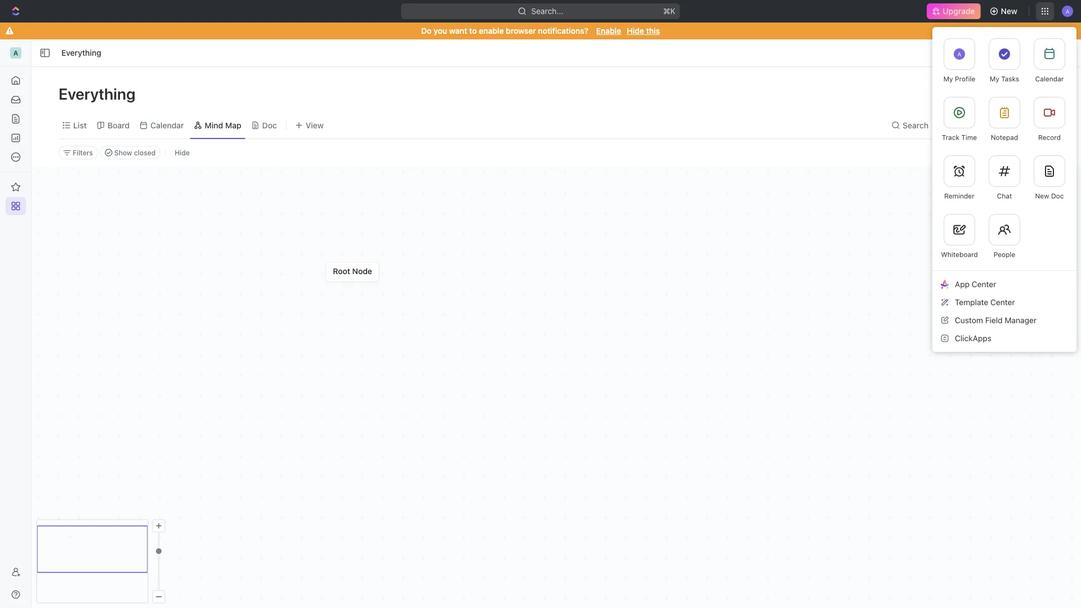 Task type: describe. For each thing, give the bounding box(es) containing it.
center for template center
[[991, 298, 1016, 307]]

people
[[994, 251, 1016, 259]]

list
[[73, 121, 87, 130]]

search
[[903, 121, 929, 130]]

clickapps button
[[938, 330, 1073, 348]]

track time button
[[938, 90, 983, 149]]

app center button
[[938, 276, 1073, 294]]

time
[[962, 134, 978, 141]]

people button
[[983, 207, 1028, 266]]

calendar link
[[148, 117, 184, 133]]

my tasks button
[[983, 32, 1028, 90]]

notepad
[[992, 134, 1019, 141]]

calendar inside calendar link
[[151, 121, 184, 130]]

doc inside button
[[1052, 192, 1065, 200]]

tasks
[[1002, 75, 1020, 83]]

show
[[114, 149, 132, 157]]

new button
[[986, 2, 1025, 20]]

my for my profile
[[944, 75, 954, 83]]

reminder
[[945, 192, 975, 200]]

browser
[[506, 26, 536, 35]]

calendar button
[[1028, 32, 1073, 90]]

Search tasks... text field
[[942, 144, 1054, 161]]

mind map
[[205, 121, 241, 130]]

my for my tasks
[[990, 75, 1000, 83]]

custom field manager button
[[938, 312, 1073, 330]]

search...
[[532, 6, 564, 16]]

upgrade
[[943, 6, 976, 16]]

app center
[[956, 280, 997, 289]]

a
[[958, 51, 962, 57]]

enable
[[597, 26, 622, 35]]

hide inside hide button
[[175, 149, 190, 157]]

chat
[[998, 192, 1013, 200]]

track
[[943, 134, 960, 141]]

hide button
[[935, 117, 969, 133]]

share button
[[1042, 44, 1077, 62]]

record
[[1039, 134, 1062, 141]]

do
[[421, 26, 432, 35]]

board
[[108, 121, 130, 130]]

hide button
[[170, 146, 194, 159]]

profile
[[956, 75, 976, 83]]

map
[[225, 121, 241, 130]]

hide inside hide dropdown button
[[948, 121, 966, 130]]

0 horizontal spatial doc
[[262, 121, 277, 130]]

whiteboard
[[942, 251, 979, 259]]

everything link
[[59, 46, 104, 60]]

add
[[1000, 89, 1015, 99]]

⌘k
[[664, 6, 676, 16]]



Task type: vqa. For each thing, say whether or not it's contained in the screenshot.
This
yes



Task type: locate. For each thing, give the bounding box(es) containing it.
hide down calendar link
[[175, 149, 190, 157]]

template
[[956, 298, 989, 307]]

my left the tasks
[[990, 75, 1000, 83]]

2 horizontal spatial hide
[[948, 121, 966, 130]]

new for new
[[1002, 6, 1018, 16]]

center for app center
[[972, 280, 997, 289]]

show closed
[[114, 149, 156, 157]]

new doc
[[1036, 192, 1065, 200]]

hide left this
[[627, 26, 645, 35]]

everything
[[61, 48, 101, 57], [59, 84, 139, 103]]

1 horizontal spatial calendar
[[1036, 75, 1065, 83]]

my
[[944, 75, 954, 83], [990, 75, 1000, 83]]

0 horizontal spatial new
[[1002, 6, 1018, 16]]

search button
[[889, 117, 933, 133]]

custom
[[956, 316, 984, 325]]

track time
[[943, 134, 978, 141]]

0 vertical spatial everything
[[61, 48, 101, 57]]

record button
[[1028, 90, 1073, 149]]

center down app center button
[[991, 298, 1016, 307]]

task
[[1017, 89, 1035, 99]]

list link
[[71, 117, 87, 133]]

1 vertical spatial everything
[[59, 84, 139, 103]]

reminder button
[[938, 149, 983, 207]]

my inside my tasks 'button'
[[990, 75, 1000, 83]]

new
[[1002, 6, 1018, 16], [1036, 192, 1050, 200]]

show closed button
[[100, 146, 161, 159]]

1 vertical spatial calendar
[[151, 121, 184, 130]]

template center
[[956, 298, 1016, 307]]

0 horizontal spatial hide
[[175, 149, 190, 157]]

my tasks
[[990, 75, 1020, 83]]

to
[[470, 26, 477, 35]]

hide up track time
[[948, 121, 966, 130]]

notifications?
[[538, 26, 589, 35]]

app
[[956, 280, 970, 289]]

0 vertical spatial calendar
[[1036, 75, 1065, 83]]

this
[[647, 26, 660, 35]]

add task
[[1000, 89, 1035, 99]]

1 horizontal spatial my
[[990, 75, 1000, 83]]

chat button
[[983, 149, 1028, 207]]

do you want to enable browser notifications? enable hide this
[[421, 26, 660, 35]]

1 vertical spatial center
[[991, 298, 1016, 307]]

center up template center
[[972, 280, 997, 289]]

board link
[[105, 117, 130, 133]]

new right chat
[[1036, 192, 1050, 200]]

doc right 'map'
[[262, 121, 277, 130]]

closed
[[134, 149, 156, 157]]

clickapps
[[956, 334, 992, 343]]

1 my from the left
[[944, 75, 954, 83]]

doc right chat
[[1052, 192, 1065, 200]]

calendar up hide button
[[151, 121, 184, 130]]

center inside button
[[991, 298, 1016, 307]]

1 horizontal spatial new
[[1036, 192, 1050, 200]]

0 vertical spatial doc
[[262, 121, 277, 130]]

enable
[[479, 26, 504, 35]]

my left profile
[[944, 75, 954, 83]]

mind
[[205, 121, 223, 130]]

0 horizontal spatial my
[[944, 75, 954, 83]]

you
[[434, 26, 447, 35]]

manager
[[1005, 316, 1037, 325]]

customize
[[986, 121, 1025, 130]]

mind map link
[[203, 117, 241, 133]]

new for new doc
[[1036, 192, 1050, 200]]

want
[[449, 26, 468, 35]]

0 vertical spatial hide
[[627, 26, 645, 35]]

add task button
[[994, 85, 1041, 103]]

doc link
[[260, 117, 277, 133]]

calendar
[[1036, 75, 1065, 83], [151, 121, 184, 130]]

doc
[[262, 121, 277, 130], [1052, 192, 1065, 200]]

share
[[1049, 48, 1071, 57]]

1 horizontal spatial doc
[[1052, 192, 1065, 200]]

hide
[[627, 26, 645, 35], [948, 121, 966, 130], [175, 149, 190, 157]]

whiteboard button
[[938, 207, 983, 266]]

1 vertical spatial hide
[[948, 121, 966, 130]]

0 horizontal spatial calendar
[[151, 121, 184, 130]]

center inside button
[[972, 280, 997, 289]]

1 vertical spatial new
[[1036, 192, 1050, 200]]

new doc button
[[1028, 149, 1073, 207]]

custom field manager
[[956, 316, 1037, 325]]

calendar down share "button"
[[1036, 75, 1065, 83]]

0 vertical spatial center
[[972, 280, 997, 289]]

upgrade link
[[928, 3, 981, 19]]

2 my from the left
[[990, 75, 1000, 83]]

field
[[986, 316, 1003, 325]]

1 horizontal spatial hide
[[627, 26, 645, 35]]

new up my tasks 'button'
[[1002, 6, 1018, 16]]

customize button
[[971, 117, 1029, 133]]

calendar inside calendar button
[[1036, 75, 1065, 83]]

center
[[972, 280, 997, 289], [991, 298, 1016, 307]]

notepad button
[[983, 90, 1028, 149]]

template center button
[[938, 294, 1073, 312]]

my profile
[[944, 75, 976, 83]]

sidebar navigation
[[0, 39, 32, 609]]

0 vertical spatial new
[[1002, 6, 1018, 16]]

1 vertical spatial doc
[[1052, 192, 1065, 200]]

2 vertical spatial hide
[[175, 149, 190, 157]]



